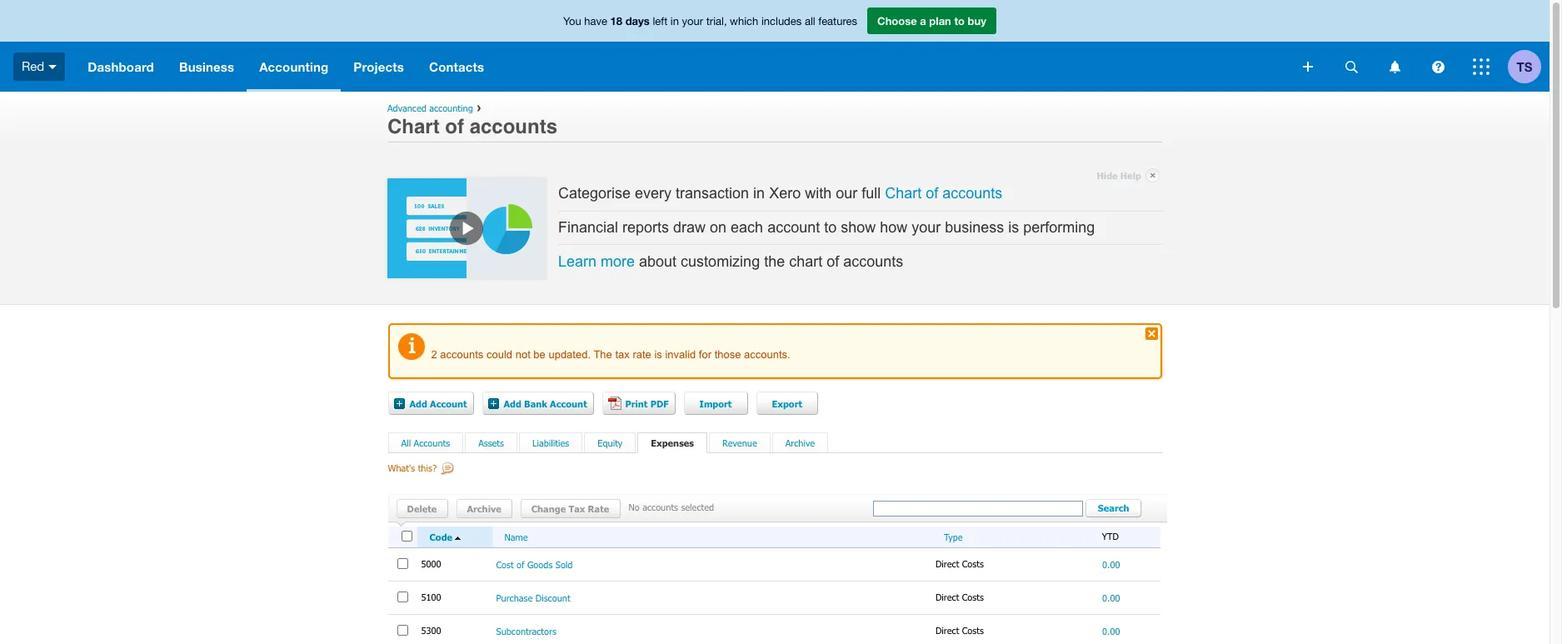 Task type: describe. For each thing, give the bounding box(es) containing it.
2 accounts could not be updated. the tax rate is invalid for those accounts.
[[431, 348, 790, 360]]

direct for of
[[936, 558, 959, 569]]

0.00 link for discount
[[1102, 592, 1120, 603]]

to inside banner
[[954, 14, 965, 27]]

what's
[[388, 463, 415, 473]]

ytd
[[1102, 531, 1119, 542]]

cost
[[496, 559, 514, 570]]

pdf
[[650, 398, 669, 409]]

learn more link
[[558, 254, 635, 270]]

expenses link
[[651, 437, 694, 448]]

the
[[594, 348, 612, 360]]

cost of goods sold link
[[496, 559, 573, 570]]

1 horizontal spatial chart
[[885, 185, 922, 201]]

accounts inside "advanced accounting › chart of accounts"
[[470, 115, 557, 138]]

business
[[179, 59, 234, 74]]

account
[[767, 219, 820, 235]]

type link
[[944, 531, 963, 542]]

all accounts link
[[401, 437, 450, 448]]

5300
[[421, 625, 444, 636]]

show
[[841, 219, 876, 235]]

code
[[430, 531, 453, 542]]

add for add bank account
[[504, 398, 521, 409]]

assets link
[[478, 437, 504, 448]]

5100
[[421, 592, 444, 602]]

financial
[[558, 219, 618, 235]]

5000
[[421, 558, 444, 569]]

learn more about customizing the chart of accounts
[[558, 254, 903, 270]]

1 horizontal spatial is
[[1008, 219, 1019, 235]]

performing
[[1023, 219, 1095, 235]]

accounts up business
[[943, 185, 1003, 201]]

this?
[[418, 463, 437, 473]]

purchase discount
[[496, 592, 570, 603]]

chart of accounts link
[[885, 185, 1003, 201]]

those
[[715, 348, 741, 360]]

hide help link
[[1097, 166, 1160, 185]]

add account link
[[388, 391, 474, 415]]

costs for discount
[[962, 592, 984, 602]]

expenses
[[651, 437, 694, 448]]

search
[[1098, 502, 1129, 513]]

red button
[[0, 42, 75, 92]]

purchase discount link
[[496, 592, 570, 603]]

tax
[[569, 503, 585, 514]]

xero
[[769, 185, 801, 201]]

projects button
[[341, 42, 417, 92]]

features
[[818, 15, 857, 27]]

equity
[[598, 437, 623, 448]]

0.00 for of
[[1102, 559, 1120, 570]]

export link
[[756, 391, 818, 415]]

add bank account link
[[482, 391, 594, 415]]

learn
[[558, 254, 597, 270]]

discount
[[536, 592, 570, 603]]

have
[[584, 15, 607, 27]]

export
[[772, 398, 802, 409]]

red
[[22, 59, 44, 73]]

accounts right 2
[[440, 348, 484, 360]]

all accounts
[[401, 437, 450, 448]]

of inside "advanced accounting › chart of accounts"
[[445, 115, 464, 138]]

includes
[[761, 15, 802, 27]]

all
[[401, 437, 411, 448]]

of right chart
[[827, 254, 839, 270]]

change tax rate link
[[520, 499, 620, 518]]

what's this? link
[[388, 463, 455, 485]]

of right full
[[926, 185, 938, 201]]

what's this?
[[388, 463, 437, 473]]

1 horizontal spatial your
[[912, 219, 941, 235]]

dashboard
[[88, 59, 154, 74]]

of right cost
[[517, 559, 525, 570]]

0.00 for discount
[[1102, 592, 1120, 603]]

add bank account
[[504, 398, 587, 409]]

1 horizontal spatial archive
[[785, 437, 815, 448]]

3 direct from the top
[[936, 625, 959, 636]]

rate
[[633, 348, 651, 360]]

hide help
[[1097, 170, 1141, 181]]

you have 18 days left in your trial, which includes all features
[[563, 14, 857, 27]]

for
[[699, 348, 712, 360]]

change tax rate
[[531, 503, 609, 514]]

not
[[515, 348, 531, 360]]

plan
[[929, 14, 951, 27]]

categorise every transaction in xero with our full chart of accounts
[[558, 185, 1003, 201]]

left
[[653, 15, 668, 27]]

financial reports draw on each account to show how your business is performing
[[558, 219, 1095, 235]]

choose a plan to buy
[[877, 14, 987, 27]]

a
[[920, 14, 926, 27]]

import
[[700, 398, 732, 409]]

2
[[431, 348, 437, 360]]

contacts button
[[417, 42, 497, 92]]

accounts right no
[[643, 501, 678, 512]]

projects
[[354, 59, 404, 74]]

1 account from the left
[[430, 398, 467, 409]]

3 0.00 from the top
[[1102, 625, 1120, 636]]

hide
[[1097, 170, 1118, 181]]

the
[[764, 254, 785, 270]]

tax
[[615, 348, 630, 360]]

choose
[[877, 14, 917, 27]]

accounting button
[[247, 42, 341, 92]]

direct costs for discount
[[936, 592, 987, 602]]

be
[[534, 348, 546, 360]]

3 0.00 link from the top
[[1102, 625, 1120, 636]]

ts
[[1517, 59, 1533, 74]]

1 vertical spatial to
[[824, 219, 837, 235]]



Task type: vqa. For each thing, say whether or not it's contained in the screenshot.
2nd Direct from the bottom of the page
yes



Task type: locate. For each thing, give the bounding box(es) containing it.
banner
[[0, 0, 1550, 92]]

archive link
[[785, 437, 815, 448], [456, 499, 512, 518]]

0 vertical spatial 0.00 link
[[1102, 559, 1120, 570]]

None checkbox
[[397, 558, 408, 569], [397, 625, 408, 635], [397, 558, 408, 569], [397, 625, 408, 635]]

chart inside "advanced accounting › chart of accounts"
[[387, 115, 440, 138]]

accounting
[[259, 59, 329, 74]]

0 horizontal spatial add
[[410, 398, 427, 409]]

in
[[671, 15, 679, 27], [753, 185, 765, 201]]

svg image
[[1473, 58, 1490, 75], [1389, 60, 1400, 73]]

direct for discount
[[936, 592, 959, 602]]

accounting
[[429, 102, 473, 113]]

account
[[430, 398, 467, 409], [550, 398, 587, 409]]

advanced accounting link
[[387, 102, 473, 113]]

change
[[531, 503, 566, 514]]

18
[[610, 14, 622, 27]]

categorise
[[558, 185, 631, 201]]

archive link down export
[[785, 437, 815, 448]]

purchase
[[496, 592, 533, 603]]

your left trial,
[[682, 15, 703, 27]]

1 add from the left
[[410, 398, 427, 409]]

no
[[629, 501, 640, 512]]

0 vertical spatial archive link
[[785, 437, 815, 448]]

1 vertical spatial archive
[[467, 503, 501, 514]]

chart down advanced on the top left of the page
[[387, 115, 440, 138]]

your inside you have 18 days left in your trial, which includes all features
[[682, 15, 703, 27]]

goods
[[527, 559, 553, 570]]

2 0.00 from the top
[[1102, 592, 1120, 603]]

in left "xero"
[[753, 185, 765, 201]]

archive up code link
[[467, 503, 501, 514]]

print
[[625, 398, 648, 409]]

2 add from the left
[[504, 398, 521, 409]]

every
[[635, 185, 672, 201]]

0 vertical spatial to
[[954, 14, 965, 27]]

2 direct from the top
[[936, 592, 959, 602]]

2 vertical spatial costs
[[962, 625, 984, 636]]

print pdf link
[[602, 391, 675, 415]]

is right business
[[1008, 219, 1019, 235]]

0 horizontal spatial svg image
[[1389, 60, 1400, 73]]

0 horizontal spatial account
[[430, 398, 467, 409]]

days
[[625, 14, 650, 27]]

updated.
[[549, 348, 591, 360]]

in inside you have 18 days left in your trial, which includes all features
[[671, 15, 679, 27]]

›
[[477, 100, 481, 114]]

account right bank
[[550, 398, 587, 409]]

bank
[[524, 398, 547, 409]]

1 horizontal spatial account
[[550, 398, 587, 409]]

revenue
[[722, 437, 757, 448]]

1 vertical spatial costs
[[962, 592, 984, 602]]

2 account from the left
[[550, 398, 587, 409]]

business button
[[167, 42, 247, 92]]

sold
[[556, 559, 573, 570]]

subcontractors
[[496, 625, 556, 636]]

liabilities link
[[532, 437, 569, 448]]

0 horizontal spatial to
[[824, 219, 837, 235]]

None text field
[[873, 500, 1083, 516]]

costs for of
[[962, 558, 984, 569]]

your right how
[[912, 219, 941, 235]]

invalid
[[665, 348, 696, 360]]

0 horizontal spatial is
[[654, 348, 662, 360]]

1 horizontal spatial add
[[504, 398, 521, 409]]

advanced
[[387, 102, 426, 113]]

customizing
[[681, 254, 760, 270]]

0.00 link
[[1102, 559, 1120, 570], [1102, 592, 1120, 603], [1102, 625, 1120, 636]]

1 vertical spatial in
[[753, 185, 765, 201]]

add inside "add account" link
[[410, 398, 427, 409]]

2 vertical spatial direct
[[936, 625, 959, 636]]

2 vertical spatial 0.00 link
[[1102, 625, 1120, 636]]

to left the show
[[824, 219, 837, 235]]

2 vertical spatial direct costs
[[936, 625, 987, 636]]

could
[[487, 348, 512, 360]]

to left buy
[[954, 14, 965, 27]]

1 direct from the top
[[936, 558, 959, 569]]

0 horizontal spatial archive
[[467, 503, 501, 514]]

2 vertical spatial 0.00
[[1102, 625, 1120, 636]]

ts button
[[1508, 42, 1550, 92]]

0 horizontal spatial chart
[[387, 115, 440, 138]]

which
[[730, 15, 758, 27]]

more
[[601, 254, 635, 270]]

account up accounts on the bottom of the page
[[430, 398, 467, 409]]

archive link up code link
[[456, 499, 512, 518]]

help
[[1120, 170, 1141, 181]]

0 vertical spatial 0.00
[[1102, 559, 1120, 570]]

reports
[[622, 219, 669, 235]]

1 vertical spatial is
[[654, 348, 662, 360]]

each
[[731, 219, 763, 235]]

direct
[[936, 558, 959, 569], [936, 592, 959, 602], [936, 625, 959, 636]]

direct costs
[[936, 558, 987, 569], [936, 592, 987, 602], [936, 625, 987, 636]]

accounts
[[414, 437, 450, 448]]

add up the all accounts link
[[410, 398, 427, 409]]

assets
[[478, 437, 504, 448]]

1 vertical spatial direct
[[936, 592, 959, 602]]

is right the rate
[[654, 348, 662, 360]]

0 vertical spatial in
[[671, 15, 679, 27]]

is
[[1008, 219, 1019, 235], [654, 348, 662, 360]]

1 horizontal spatial to
[[954, 14, 965, 27]]

0 vertical spatial chart
[[387, 115, 440, 138]]

direct costs for of
[[936, 558, 987, 569]]

2 costs from the top
[[962, 592, 984, 602]]

0 vertical spatial direct
[[936, 558, 959, 569]]

1 costs from the top
[[962, 558, 984, 569]]

print pdf
[[625, 398, 669, 409]]

archive down export
[[785, 437, 815, 448]]

1 vertical spatial your
[[912, 219, 941, 235]]

svg image
[[1345, 60, 1358, 73], [1432, 60, 1444, 73], [1303, 62, 1313, 72], [49, 65, 57, 69]]

1 vertical spatial 0.00 link
[[1102, 592, 1120, 603]]

1 horizontal spatial svg image
[[1473, 58, 1490, 75]]

all
[[805, 15, 815, 27]]

type
[[944, 531, 963, 542]]

0 horizontal spatial in
[[671, 15, 679, 27]]

dashboard link
[[75, 42, 167, 92]]

1 horizontal spatial archive link
[[785, 437, 815, 448]]

0 vertical spatial is
[[1008, 219, 1019, 235]]

0 horizontal spatial archive link
[[456, 499, 512, 518]]

banner containing ts
[[0, 0, 1550, 92]]

0 horizontal spatial your
[[682, 15, 703, 27]]

in right left
[[671, 15, 679, 27]]

accounts down the show
[[843, 254, 903, 270]]

cost of goods sold
[[496, 559, 573, 570]]

add left bank
[[504, 398, 521, 409]]

accounts down ›
[[470, 115, 557, 138]]

subcontractors link
[[496, 625, 556, 636]]

0 vertical spatial direct costs
[[936, 558, 987, 569]]

0 vertical spatial costs
[[962, 558, 984, 569]]

0 vertical spatial your
[[682, 15, 703, 27]]

contacts
[[429, 59, 484, 74]]

transaction
[[676, 185, 749, 201]]

1 0.00 link from the top
[[1102, 559, 1120, 570]]

0 vertical spatial archive
[[785, 437, 815, 448]]

delete
[[407, 503, 437, 514]]

3 direct costs from the top
[[936, 625, 987, 636]]

None checkbox
[[401, 530, 412, 541], [397, 591, 408, 602], [401, 530, 412, 541], [397, 591, 408, 602]]

0.00
[[1102, 559, 1120, 570], [1102, 592, 1120, 603], [1102, 625, 1120, 636]]

of down accounting at top
[[445, 115, 464, 138]]

add for add account
[[410, 398, 427, 409]]

1 vertical spatial chart
[[885, 185, 922, 201]]

svg image inside the red popup button
[[49, 65, 57, 69]]

with
[[805, 185, 832, 201]]

on
[[710, 219, 727, 235]]

chart
[[789, 254, 823, 270]]

chart right full
[[885, 185, 922, 201]]

how
[[880, 219, 908, 235]]

archive
[[785, 437, 815, 448], [467, 503, 501, 514]]

revenue link
[[722, 437, 757, 448]]

add account
[[410, 398, 467, 409]]

1 vertical spatial 0.00
[[1102, 592, 1120, 603]]

2 direct costs from the top
[[936, 592, 987, 602]]

import link
[[684, 391, 748, 415]]

3 costs from the top
[[962, 625, 984, 636]]

delete link
[[396, 499, 448, 518]]

equity link
[[598, 437, 623, 448]]

1 direct costs from the top
[[936, 558, 987, 569]]

rate
[[588, 503, 609, 514]]

1 vertical spatial archive link
[[456, 499, 512, 518]]

full
[[862, 185, 881, 201]]

add inside add bank account link
[[504, 398, 521, 409]]

2 0.00 link from the top
[[1102, 592, 1120, 603]]

advanced accounting › chart of accounts
[[387, 100, 557, 138]]

1 vertical spatial direct costs
[[936, 592, 987, 602]]

1 0.00 from the top
[[1102, 559, 1120, 570]]

1 horizontal spatial in
[[753, 185, 765, 201]]

0.00 link for of
[[1102, 559, 1120, 570]]

name
[[505, 531, 528, 542]]



